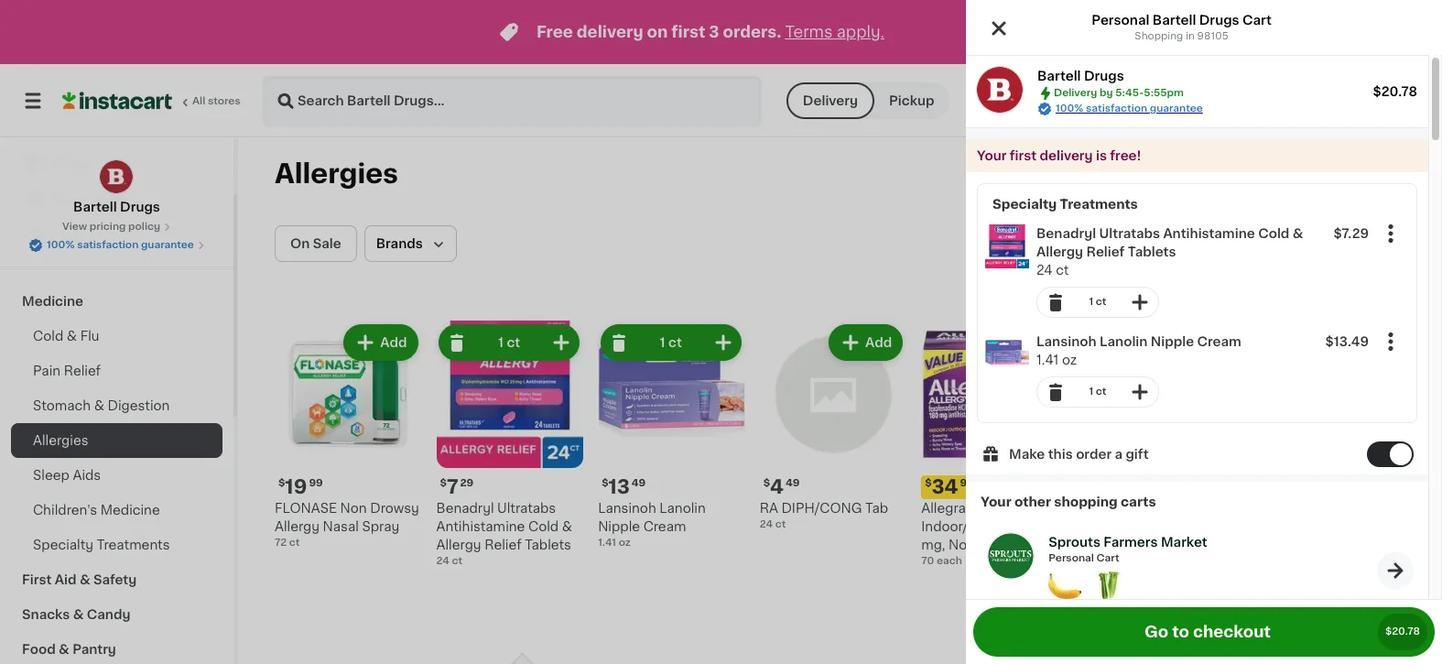Task type: vqa. For each thing, say whether or not it's contained in the screenshot.
field
yes



Task type: locate. For each thing, give the bounding box(es) containing it.
1 49 from the left
[[632, 478, 646, 488]]

7 $ from the left
[[1249, 478, 1256, 488]]

1 horizontal spatial specialty
[[993, 198, 1057, 211]]

0 vertical spatial bartell
[[1153, 14, 1197, 27]]

2 vertical spatial oz
[[1112, 556, 1124, 566]]

1 product group from the left
[[275, 321, 422, 550]]

1 right remove lansinoh lanolin nipple cream image
[[660, 336, 666, 349]]

medicine up cold & flu
[[22, 295, 83, 308]]

0 vertical spatial 1.41
[[1037, 354, 1059, 366]]

1 horizontal spatial lansinoh lanolin nipple cream 1.41 oz
[[1037, 335, 1242, 366]]

shop
[[51, 157, 86, 169]]

1 vertical spatial nipple
[[598, 520, 640, 533]]

flonase non drowsy allergy nasal spray 72 ct
[[275, 502, 419, 547]]

lanolin left ra
[[660, 502, 706, 514]]

100%
[[1056, 104, 1084, 114], [47, 240, 75, 250]]

pain relief
[[33, 365, 101, 377]]

to
[[1173, 625, 1190, 639]]

benadryl ultratabs antihistamine cold & allergy relief tablets button
[[1037, 224, 1310, 261]]

100% satisfaction guarantee up free!
[[1056, 104, 1204, 114]]

1 vertical spatial relief,
[[1331, 520, 1371, 533]]

1 vertical spatial $20.78
[[1386, 627, 1421, 637]]

1 vertical spatial 100% satisfaction guarantee
[[47, 240, 194, 250]]

99 right 34
[[961, 478, 975, 488]]

bartell drugs up view pricing policy link
[[73, 201, 160, 213]]

0 horizontal spatial nipple
[[598, 520, 640, 533]]

product group containing benadryl ultratabs antihistamine cold & allergy relief tablets
[[978, 217, 1417, 325]]

relief, up 180
[[1018, 502, 1058, 514]]

relief, inside the "xyzal allergy relief, 24 hr, original prescription strength"
[[1331, 520, 1371, 533]]

0 vertical spatial nipple
[[1151, 335, 1195, 348]]

satisfaction down pricing
[[77, 240, 139, 250]]

1 product group from the top
[[978, 217, 1417, 325]]

benadryl ultratabs antihistamine cold & allergy relief tablets 24 ct up increment quantity of benadryl ultratabs antihistamine cold & allergy relief tablets icon
[[1037, 227, 1304, 277]]

1 vertical spatial tablets
[[525, 538, 572, 551]]

1 horizontal spatial benadryl ultratabs antihistamine cold & allergy relief tablets 24 ct
[[1037, 227, 1304, 277]]

your down 98105 popup button
[[977, 149, 1007, 162]]

product group up lansinoh lanolin nipple cream button
[[978, 217, 1417, 325]]

specialty up the 'benadryl ultratabs antihistamine cold & allergy relief tablets' image
[[993, 198, 1057, 211]]

49 right 4
[[786, 478, 800, 488]]

$20.78
[[1374, 85, 1418, 98], [1386, 627, 1421, 637]]

add for allegra allergy relief, indoor/outdoor, 180 mg, non-drowsy, tablets, value size
[[1027, 336, 1054, 349]]

relief
[[1087, 246, 1125, 258], [64, 365, 101, 377], [1178, 502, 1215, 514], [485, 538, 522, 551]]

98105 up your first delivery is free!
[[1001, 93, 1044, 107]]

by down in
[[1195, 93, 1213, 107]]

allergy down flonase
[[275, 520, 320, 533]]

allergies up sale
[[275, 160, 398, 187]]

1 vertical spatial benadryl
[[437, 502, 494, 514]]

allergy inside the "xyzal allergy relief, 24 hr, original prescription strength"
[[1283, 520, 1328, 533]]

0 vertical spatial tablets
[[1128, 246, 1177, 258]]

delivery
[[1054, 88, 1098, 98], [1133, 93, 1192, 107], [803, 94, 858, 107]]

remove lansinoh lanolin nipple cream image
[[1045, 381, 1067, 403]]

drugs inside personal bartell drugs cart shopping in 98105
[[1200, 14, 1240, 27]]

0 vertical spatial medicine
[[22, 295, 83, 308]]

relief,
[[1018, 502, 1058, 514], [1331, 520, 1371, 533]]

0 horizontal spatial cold
[[33, 330, 63, 343]]

allergy inside visine allergy relief multi-action antihistamine eye drops
[[1130, 502, 1175, 514]]

3 add button from the left
[[993, 326, 1063, 359]]

$13.49
[[1326, 335, 1370, 348]]

100% satisfaction guarantee
[[1056, 104, 1204, 114], [47, 240, 194, 250]]

add for visine allergy relief multi-action antihistamine eye drops
[[1189, 336, 1216, 349]]

4 add button from the left
[[1154, 326, 1225, 359]]

treatments down the is
[[1060, 198, 1139, 211]]

$ 19 99
[[278, 477, 323, 496]]

cart inside personal bartell drugs cart shopping in 98105
[[1243, 14, 1272, 27]]

nipple down 13
[[598, 520, 640, 533]]

digestion
[[108, 399, 170, 412]]

lanolin
[[1100, 335, 1148, 348], [660, 502, 706, 514]]

1 ct left increment quantity of benadryl ultratabs antihistamine cold & allergy relief tablets image
[[498, 336, 521, 349]]

guarantee inside button
[[141, 240, 194, 250]]

1 for remove benadryl ultratabs antihistamine cold & allergy relief tablets image
[[1090, 297, 1094, 307]]

100% up your first delivery is free!
[[1056, 104, 1084, 114]]

0.5 fl oz
[[1084, 556, 1124, 566]]

antihistamine inside visine allergy relief multi-action antihistamine eye drops
[[1084, 538, 1172, 551]]

pantry
[[72, 643, 116, 656]]

benadryl down $ 7 29
[[437, 502, 494, 514]]

24
[[1037, 264, 1053, 277], [760, 519, 773, 529], [1374, 520, 1390, 533], [437, 556, 450, 566]]

your other shopping carts
[[981, 496, 1157, 508]]

increment quantity of lansinoh lanolin nipple cream image
[[712, 332, 734, 354], [1130, 381, 1152, 403]]

1 horizontal spatial cream
[[1198, 335, 1242, 348]]

personal inside personal bartell drugs cart shopping in 98105
[[1092, 14, 1150, 27]]

49 right 13
[[632, 478, 646, 488]]

specialty treatments down children's medicine
[[33, 539, 170, 551]]

1 add from the left
[[380, 336, 407, 349]]

4 add from the left
[[1189, 336, 1216, 349]]

1 horizontal spatial delivery
[[1054, 88, 1098, 98]]

drugs up delivery by 5:45-5:55pm link
[[1200, 14, 1240, 27]]

2 horizontal spatial bartell
[[1153, 14, 1197, 27]]

0 vertical spatial benadryl ultratabs antihistamine cold & allergy relief tablets 24 ct
[[1037, 227, 1304, 277]]

99 for 25
[[1283, 478, 1297, 488]]

0 vertical spatial first
[[672, 25, 706, 39]]

1 vertical spatial bartell
[[1038, 70, 1081, 82]]

medicine up 'specialty treatments' link
[[100, 504, 160, 517]]

6 $ from the left
[[1087, 478, 1094, 488]]

apply.
[[837, 25, 885, 39]]

relief, inside allegra allergy relief, indoor/outdoor, 180 mg, non-drowsy, tablets, value size
[[1018, 502, 1058, 514]]

None field
[[1377, 219, 1406, 248], [1377, 327, 1406, 356], [1377, 219, 1406, 248], [1377, 327, 1406, 356]]

add button for ra diph/cong tab
[[831, 326, 902, 359]]

aids
[[73, 469, 101, 482]]

bartell up shopping
[[1153, 14, 1197, 27]]

$
[[278, 478, 285, 488], [602, 478, 609, 488], [926, 478, 932, 488], [440, 478, 447, 488], [764, 478, 770, 488], [1087, 478, 1094, 488], [1249, 478, 1256, 488]]

cold & flu
[[33, 330, 99, 343]]

0 vertical spatial benadryl
[[1037, 227, 1097, 240]]

instacart logo image
[[62, 90, 172, 112]]

0 horizontal spatial specialty treatments
[[33, 539, 170, 551]]

first down 98105 popup button
[[1010, 149, 1037, 162]]

your up indoor/outdoor,
[[981, 496, 1012, 508]]

buy it again
[[51, 193, 129, 206]]

0 horizontal spatial tablets
[[525, 538, 572, 551]]

1 for remove benadryl ultratabs antihistamine cold & allergy relief tablets icon
[[498, 336, 504, 349]]

29
[[460, 478, 474, 488]]

99 right "19"
[[309, 478, 323, 488]]

oz down the $ 13 49
[[619, 537, 631, 547]]

by inside delivery by 5:45-5:55pm link
[[1195, 93, 1213, 107]]

value
[[975, 557, 1010, 569]]

go to cart element
[[1378, 552, 1414, 589]]

49 for 4
[[786, 478, 800, 488]]

98105 right in
[[1198, 31, 1229, 41]]

lanolin down increment quantity of benadryl ultratabs antihistamine cold & allergy relief tablets icon
[[1100, 335, 1148, 348]]

non
[[340, 502, 367, 514]]

1 horizontal spatial allergies
[[275, 160, 398, 187]]

$ inside the $ 13 49
[[602, 478, 609, 488]]

organic banana image
[[1049, 570, 1082, 603]]

guarantee down policy
[[141, 240, 194, 250]]

1 vertical spatial cold
[[33, 330, 63, 343]]

0 vertical spatial 100%
[[1056, 104, 1084, 114]]

specialty down children's
[[33, 539, 94, 551]]

benadryl
[[1037, 227, 1097, 240], [437, 502, 494, 514]]

bartell drugs link
[[73, 159, 160, 216]]

1 vertical spatial drugs
[[1085, 70, 1125, 82]]

allergy inside the flonase non drowsy allergy nasal spray 72 ct
[[275, 520, 320, 533]]

allergies link
[[11, 423, 223, 458]]

1.41 up remove lansinoh lanolin nipple cream icon
[[1037, 354, 1059, 366]]

$ for 19
[[278, 478, 285, 488]]

0 horizontal spatial 100% satisfaction guarantee
[[47, 240, 194, 250]]

1 add button from the left
[[346, 326, 416, 359]]

100% satisfaction guarantee down view pricing policy link
[[47, 240, 194, 250]]

0 vertical spatial drugs
[[1200, 14, 1240, 27]]

cream inside product group
[[1198, 335, 1242, 348]]

1 right remove benadryl ultratabs antihistamine cold & allergy relief tablets icon
[[498, 336, 504, 349]]

delivery left on
[[577, 25, 644, 39]]

2 99 from the left
[[961, 478, 975, 488]]

3 $ from the left
[[926, 478, 932, 488]]

cold
[[1259, 227, 1290, 240], [33, 330, 63, 343], [529, 520, 559, 533]]

specialty treatments down your first delivery is free!
[[993, 198, 1139, 211]]

action
[[1121, 520, 1163, 533]]

2 add button from the left
[[831, 326, 902, 359]]

flonase
[[275, 502, 337, 514]]

$ for 4
[[764, 478, 770, 488]]

oz up remove lansinoh lanolin nipple cream icon
[[1063, 354, 1078, 366]]

1 ct right remove lansinoh lanolin nipple cream icon
[[1090, 387, 1107, 397]]

100% down view
[[47, 240, 75, 250]]

policy
[[128, 222, 160, 232]]

180
[[1028, 520, 1051, 533]]

1 horizontal spatial relief,
[[1331, 520, 1371, 533]]

0 vertical spatial lansinoh lanolin nipple cream 1.41 oz
[[1037, 335, 1242, 366]]

49 inside the $ 13 49
[[632, 478, 646, 488]]

delivery
[[577, 25, 644, 39], [1040, 149, 1093, 162]]

cream inside product group
[[644, 520, 687, 533]]

bartell
[[1153, 14, 1197, 27], [1038, 70, 1081, 82], [73, 201, 117, 213]]

bartell drugs up 100% satisfaction guarantee link
[[1038, 70, 1125, 82]]

1 horizontal spatial bartell drugs
[[1038, 70, 1125, 82]]

2 horizontal spatial delivery
[[1133, 93, 1192, 107]]

1 horizontal spatial guarantee
[[1150, 104, 1204, 114]]

ra
[[760, 502, 779, 514]]

0 vertical spatial personal
[[1092, 14, 1150, 27]]

lansinoh lanolin nipple cream 1.41 oz down increment quantity of benadryl ultratabs antihistamine cold & allergy relief tablets icon
[[1037, 335, 1242, 366]]

on sale
[[290, 237, 342, 250]]

first
[[672, 25, 706, 39], [1010, 149, 1037, 162]]

checkout
[[1194, 625, 1271, 639]]

increment quantity of benadryl ultratabs antihistamine cold & allergy relief tablets image
[[551, 332, 573, 354]]

99 for 19
[[309, 478, 323, 488]]

1 horizontal spatial 5:45-
[[1217, 93, 1256, 107]]

$ inside '$ 6 99'
[[1087, 478, 1094, 488]]

0 vertical spatial satisfaction
[[1087, 104, 1148, 114]]

49
[[632, 478, 646, 488], [786, 478, 800, 488]]

cold & flu link
[[11, 319, 223, 354]]

24 up strength
[[1374, 520, 1390, 533]]

children's medicine
[[33, 504, 160, 517]]

bartell drugs image
[[977, 67, 1023, 113]]

delivery down shopping
[[1133, 93, 1192, 107]]

5 $ from the left
[[764, 478, 770, 488]]

delivery left the is
[[1040, 149, 1093, 162]]

lansinoh down remove benadryl ultratabs antihistamine cold & allergy relief tablets image
[[1037, 335, 1097, 348]]

2 $ from the left
[[602, 478, 609, 488]]

increment quantity of lansinoh lanolin nipple cream image for remove lansinoh lanolin nipple cream image
[[712, 332, 734, 354]]

1 horizontal spatial lansinoh
[[1037, 335, 1097, 348]]

1 horizontal spatial 49
[[786, 478, 800, 488]]

$ 13 49
[[602, 477, 646, 496]]

ct right remove lansinoh lanolin nipple cream icon
[[1096, 387, 1107, 397]]

antihistamine
[[1164, 227, 1256, 240], [437, 520, 525, 533], [1084, 538, 1172, 551]]

shopping
[[1135, 31, 1184, 41]]

product group
[[978, 217, 1417, 325], [978, 325, 1417, 415]]

1 vertical spatial guarantee
[[141, 240, 194, 250]]

multi-
[[1084, 520, 1121, 533]]

1 99 from the left
[[309, 478, 323, 488]]

98105
[[1198, 31, 1229, 41], [1001, 93, 1044, 107]]

1 vertical spatial lansinoh lanolin nipple cream 1.41 oz
[[598, 502, 706, 547]]

0 horizontal spatial bartell drugs
[[73, 201, 160, 213]]

guarantee down in
[[1150, 104, 1204, 114]]

0 horizontal spatial cream
[[644, 520, 687, 533]]

delivery by 5:45-5:55pm up 100% satisfaction guarantee link
[[1054, 88, 1184, 98]]

2 horizontal spatial cold
[[1259, 227, 1290, 240]]

drugs up policy
[[120, 201, 160, 213]]

ct inside the flonase non drowsy allergy nasal spray 72 ct
[[289, 537, 300, 547]]

1 vertical spatial cream
[[644, 520, 687, 533]]

visine
[[1084, 502, 1127, 514]]

drugs
[[1200, 14, 1240, 27], [1085, 70, 1125, 82], [120, 201, 160, 213]]

1
[[1090, 297, 1094, 307], [498, 336, 504, 349], [660, 336, 666, 349], [1090, 387, 1094, 397]]

5:55pm left 2 "button"
[[1256, 93, 1310, 107]]

5:55pm up 100% satisfaction guarantee link
[[1144, 88, 1184, 98]]

0 horizontal spatial 49
[[632, 478, 646, 488]]

delivery down terms apply. 'link'
[[803, 94, 858, 107]]

1 for remove lansinoh lanolin nipple cream image
[[660, 336, 666, 349]]

nipple down increment quantity of benadryl ultratabs antihistamine cold & allergy relief tablets icon
[[1151, 335, 1195, 348]]

benadryl ultratabs antihistamine cold & allergy relief tablets 24 ct
[[1037, 227, 1304, 277], [437, 502, 573, 566]]

2 vertical spatial drugs
[[120, 201, 160, 213]]

first left 3
[[672, 25, 706, 39]]

4 $ from the left
[[440, 478, 447, 488]]

0 horizontal spatial bartell
[[73, 201, 117, 213]]

delivery up 100% satisfaction guarantee link
[[1054, 88, 1098, 98]]

product group
[[275, 321, 422, 550], [437, 321, 584, 569], [598, 321, 745, 550], [760, 321, 907, 532], [922, 321, 1069, 569], [1084, 321, 1231, 569], [1245, 321, 1392, 622]]

first aid & safety
[[22, 573, 137, 586]]

3 99 from the left
[[1109, 478, 1123, 488]]

benadryl ultratabs antihistamine cold & allergy relief tablets 24 ct down 29
[[437, 502, 573, 566]]

bartell right bartell drugs image
[[1038, 70, 1081, 82]]

allergy inside allegra allergy relief, indoor/outdoor, 180 mg, non-drowsy, tablets, value size
[[970, 502, 1014, 514]]

allergy down the $34.99 original price: $38.09 element in the right bottom of the page
[[970, 502, 1014, 514]]

ct left increment quantity of benadryl ultratabs antihistamine cold & allergy relief tablets icon
[[1096, 297, 1107, 307]]

treatments up first aid & safety link
[[97, 539, 170, 551]]

1 vertical spatial increment quantity of lansinoh lanolin nipple cream image
[[1130, 381, 1152, 403]]

1 right remove lansinoh lanolin nipple cream icon
[[1090, 387, 1094, 397]]

$34.99 original price: $38.09 element
[[922, 475, 1069, 499]]

1 ct left increment quantity of benadryl ultratabs antihistamine cold & allergy relief tablets icon
[[1090, 297, 1107, 307]]

personal up shopping
[[1092, 14, 1150, 27]]

satisfaction up free!
[[1087, 104, 1148, 114]]

1 horizontal spatial delivery
[[1040, 149, 1093, 162]]

2 add from the left
[[866, 336, 893, 349]]

1 vertical spatial lansinoh
[[598, 502, 657, 514]]

4 product group from the left
[[760, 321, 907, 532]]

49 inside $ 4 49
[[786, 478, 800, 488]]

0 vertical spatial 100% satisfaction guarantee
[[1056, 104, 1204, 114]]

allergy up original
[[1283, 520, 1328, 533]]

5:45- down personal bartell drugs cart shopping in 98105
[[1217, 93, 1256, 107]]

1 vertical spatial 1.41
[[598, 537, 617, 547]]

1 horizontal spatial tablets
[[1128, 246, 1177, 258]]

bartell up pricing
[[73, 201, 117, 213]]

benadryl right the 'benadryl ultratabs antihistamine cold & allergy relief tablets' image
[[1037, 227, 1097, 240]]

5 add button from the left
[[1316, 326, 1387, 359]]

cart
[[1243, 14, 1272, 27], [1097, 553, 1120, 563]]

original
[[1266, 538, 1316, 551]]

ct down ra
[[776, 519, 786, 529]]

food & pantry link
[[11, 632, 223, 664]]

ct right remove lansinoh lanolin nipple cream image
[[669, 336, 682, 349]]

0 vertical spatial treatments
[[1060, 198, 1139, 211]]

100% satisfaction guarantee inside button
[[47, 240, 194, 250]]

0 vertical spatial relief,
[[1018, 502, 1058, 514]]

0 horizontal spatial benadryl ultratabs antihistamine cold & allergy relief tablets 24 ct
[[437, 502, 573, 566]]

0 vertical spatial oz
[[1063, 354, 1078, 366]]

1 vertical spatial cart
[[1097, 553, 1120, 563]]

99 right 25
[[1283, 478, 1297, 488]]

0 horizontal spatial cart
[[1097, 553, 1120, 563]]

1 horizontal spatial 98105
[[1198, 31, 1229, 41]]

1 right remove benadryl ultratabs antihistamine cold & allergy relief tablets image
[[1090, 297, 1094, 307]]

99 right 6
[[1109, 478, 1123, 488]]

tablets inside product group
[[525, 538, 572, 551]]

satisfaction inside button
[[77, 240, 139, 250]]

99 inside "$ 34 99"
[[961, 478, 975, 488]]

1 vertical spatial lanolin
[[660, 502, 706, 514]]

1 ct for remove lansinoh lanolin nipple cream icon
[[1090, 387, 1107, 397]]

market
[[1162, 536, 1208, 549]]

$ for 7
[[440, 478, 447, 488]]

2 vertical spatial antihistamine
[[1084, 538, 1172, 551]]

view pricing policy
[[62, 222, 160, 232]]

personal down "sprouts"
[[1049, 553, 1095, 563]]

2 49 from the left
[[786, 478, 800, 488]]

1 vertical spatial specialty treatments
[[33, 539, 170, 551]]

drugs up 100% satisfaction guarantee link
[[1085, 70, 1125, 82]]

guarantee
[[1150, 104, 1204, 114], [141, 240, 194, 250]]

0 vertical spatial cream
[[1198, 335, 1242, 348]]

1.41 down 13
[[598, 537, 617, 547]]

add button for flonase non drowsy allergy nasal spray
[[346, 326, 416, 359]]

1 vertical spatial ultratabs
[[498, 502, 556, 514]]

allergies down stomach
[[33, 434, 88, 447]]

13
[[609, 477, 630, 496]]

your for your other shopping carts
[[981, 496, 1012, 508]]

ct right 72
[[289, 537, 300, 547]]

lansinoh down the $ 13 49
[[598, 502, 657, 514]]

$ inside "$ 34 99"
[[926, 478, 932, 488]]

ct left increment quantity of benadryl ultratabs antihistamine cold & allergy relief tablets image
[[507, 336, 521, 349]]

lansinoh lanolin nipple cream 1.41 oz down the $ 13 49
[[598, 502, 706, 547]]

99 inside $ 19 99
[[309, 478, 323, 488]]

allergy up remove benadryl ultratabs antihistamine cold & allergy relief tablets image
[[1037, 246, 1084, 258]]

70 each
[[922, 556, 963, 566]]

relief, up strength
[[1331, 520, 1371, 533]]

by up 100% satisfaction guarantee link
[[1100, 88, 1114, 98]]

99 inside $ 25 99
[[1283, 478, 1297, 488]]

0 horizontal spatial specialty
[[33, 539, 94, 551]]

product group down increment quantity of benadryl ultratabs antihistamine cold & allergy relief tablets icon
[[978, 325, 1417, 415]]

0 horizontal spatial benadryl
[[437, 502, 494, 514]]

shopping
[[1055, 496, 1118, 508]]

gift
[[1126, 448, 1149, 461]]

1 vertical spatial 100%
[[47, 240, 75, 250]]

24 down 7 at the bottom of page
[[437, 556, 450, 566]]

1 vertical spatial 98105
[[1001, 93, 1044, 107]]

1 horizontal spatial ultratabs
[[1100, 227, 1161, 240]]

0 horizontal spatial satisfaction
[[77, 240, 139, 250]]

mg,
[[922, 538, 946, 551]]

99
[[309, 478, 323, 488], [961, 478, 975, 488], [1109, 478, 1123, 488], [1283, 478, 1297, 488]]

allergy inside product group
[[1037, 246, 1084, 258]]

bartell inside personal bartell drugs cart shopping in 98105
[[1153, 14, 1197, 27]]

3 product group from the left
[[598, 321, 745, 550]]

visine allergy relief multi-action antihistamine eye drops
[[1084, 502, 1215, 569]]

None search field
[[262, 75, 763, 126]]

6 product group from the left
[[1084, 321, 1231, 569]]

2 product group from the top
[[978, 325, 1417, 415]]

1 horizontal spatial drugs
[[1085, 70, 1125, 82]]

1 ct right remove lansinoh lanolin nipple cream image
[[660, 336, 682, 349]]

oz right the fl
[[1112, 556, 1124, 566]]

medicine link
[[11, 284, 223, 319]]

all stores link
[[62, 75, 242, 126]]

1 for remove lansinoh lanolin nipple cream icon
[[1090, 387, 1094, 397]]

$ inside $ 19 99
[[278, 478, 285, 488]]

5 product group from the left
[[922, 321, 1069, 569]]

1 horizontal spatial first
[[1010, 149, 1037, 162]]

1 vertical spatial benadryl ultratabs antihistamine cold & allergy relief tablets 24 ct
[[437, 502, 573, 566]]

$ inside $ 25 99
[[1249, 478, 1256, 488]]

ct inside ra diph/cong tab 24 ct
[[776, 519, 786, 529]]

nipple inside product group
[[598, 520, 640, 533]]

98105 button
[[972, 75, 1081, 126]]

1 horizontal spatial cold
[[529, 520, 559, 533]]

$ inside $ 4 49
[[764, 478, 770, 488]]

2 product group from the left
[[437, 321, 584, 569]]

allergy down $9.29
[[1130, 502, 1175, 514]]

3 add from the left
[[1027, 336, 1054, 349]]

7 product group from the left
[[1245, 321, 1392, 622]]

99 inside '$ 6 99'
[[1109, 478, 1123, 488]]

satisfaction
[[1087, 104, 1148, 114], [77, 240, 139, 250]]

1 $ from the left
[[278, 478, 285, 488]]

prescription
[[1245, 557, 1323, 569]]

1 vertical spatial allergies
[[33, 434, 88, 447]]

7
[[447, 477, 459, 496]]

1 vertical spatial satisfaction
[[77, 240, 139, 250]]

5:55pm
[[1144, 88, 1184, 98], [1256, 93, 1310, 107]]

4 99 from the left
[[1283, 478, 1297, 488]]

5:45- up 100% satisfaction guarantee link
[[1116, 88, 1144, 98]]

carts
[[1121, 496, 1157, 508]]

go to checkout
[[1145, 625, 1271, 639]]

xyzal
[[1245, 520, 1280, 533]]

98105 inside popup button
[[1001, 93, 1044, 107]]

24 down ra
[[760, 519, 773, 529]]

$ inside $ 7 29
[[440, 478, 447, 488]]



Task type: describe. For each thing, give the bounding box(es) containing it.
pricing
[[90, 222, 126, 232]]

pickup
[[890, 94, 935, 107]]

xyzal allergy relief, 24 hr, original prescription strength
[[1245, 520, 1390, 569]]

relief, for 24
[[1331, 520, 1371, 533]]

bartell drugs logo image
[[99, 159, 134, 194]]

3
[[709, 25, 720, 39]]

0 vertical spatial antihistamine
[[1164, 227, 1256, 240]]

product group containing 25
[[1245, 321, 1392, 622]]

1.41 inside product group
[[598, 537, 617, 547]]

see eligible items
[[1261, 600, 1377, 612]]

it
[[80, 193, 89, 206]]

orders.
[[723, 25, 782, 39]]

$ for 25
[[1249, 478, 1256, 488]]

cart inside sprouts farmers market personal cart
[[1097, 553, 1120, 563]]

70
[[922, 556, 935, 566]]

on
[[290, 237, 310, 250]]

first
[[22, 573, 52, 586]]

$6.99 original price: $9.29 element
[[1084, 475, 1231, 499]]

0 horizontal spatial 5:55pm
[[1144, 88, 1184, 98]]

all stores
[[192, 96, 241, 106]]

99 for 34
[[961, 478, 975, 488]]

product group containing lansinoh lanolin nipple cream
[[978, 325, 1417, 415]]

ct up remove benadryl ultratabs antihistamine cold & allergy relief tablets image
[[1056, 264, 1070, 277]]

terms apply. link
[[785, 25, 885, 39]]

this
[[1049, 448, 1073, 461]]

2 vertical spatial bartell
[[73, 201, 117, 213]]

treatments inside 'specialty treatments' link
[[97, 539, 170, 551]]

sprouts farmers market personal cart
[[1049, 536, 1208, 563]]

0 vertical spatial specialty treatments
[[993, 198, 1139, 211]]

$ 6 99
[[1087, 477, 1123, 496]]

is
[[1097, 149, 1107, 162]]

children's
[[33, 504, 97, 517]]

1 vertical spatial antihistamine
[[437, 520, 525, 533]]

product group containing 7
[[437, 321, 584, 569]]

product group containing 34
[[922, 321, 1069, 569]]

1 horizontal spatial medicine
[[100, 504, 160, 517]]

lists link
[[11, 218, 223, 255]]

buy
[[51, 193, 77, 206]]

1 horizontal spatial 100% satisfaction guarantee
[[1056, 104, 1204, 114]]

98105 inside personal bartell drugs cart shopping in 98105
[[1198, 31, 1229, 41]]

snacks
[[22, 608, 70, 621]]

pickup button
[[875, 82, 950, 119]]

increment quantity of lansinoh lanolin nipple cream image for remove lansinoh lanolin nipple cream icon
[[1130, 381, 1152, 403]]

eye
[[1176, 538, 1200, 551]]

1 ct for remove benadryl ultratabs antihistamine cold & allergy relief tablets icon
[[498, 336, 521, 349]]

$ 34 99
[[926, 477, 975, 496]]

relief, for indoor/outdoor,
[[1018, 502, 1058, 514]]

24 inside ra diph/cong tab 24 ct
[[760, 519, 773, 529]]

each
[[937, 556, 963, 566]]

delivery by 5:45-5:55pm down in
[[1133, 93, 1310, 107]]

limited time offer region
[[0, 0, 1389, 64]]

72
[[275, 537, 287, 547]]

fl
[[1103, 556, 1110, 566]]

$ for 6
[[1087, 478, 1094, 488]]

pain
[[33, 365, 61, 377]]

on sale button
[[275, 225, 357, 262]]

flu
[[80, 330, 99, 343]]

organic celery image
[[1093, 570, 1126, 603]]

$38.09
[[982, 483, 1028, 496]]

& inside product group
[[562, 520, 573, 533]]

2 horizontal spatial oz
[[1112, 556, 1124, 566]]

remove lansinoh lanolin nipple cream image
[[608, 332, 630, 354]]

1 horizontal spatial nipple
[[1151, 335, 1195, 348]]

24 up remove benadryl ultratabs antihistamine cold & allergy relief tablets image
[[1037, 264, 1053, 277]]

food
[[22, 643, 56, 656]]

sprouts
[[1049, 536, 1101, 549]]

on
[[647, 25, 668, 39]]

pain relief link
[[11, 354, 223, 388]]

2 button
[[1332, 79, 1407, 123]]

strength
[[1327, 557, 1383, 569]]

remove benadryl ultratabs antihistamine cold & allergy relief tablets image
[[446, 332, 468, 354]]

$9.29
[[1130, 483, 1167, 496]]

non-
[[949, 538, 981, 551]]

1 ct for remove lansinoh lanolin nipple cream image
[[660, 336, 682, 349]]

first inside limited time offer region
[[672, 25, 706, 39]]

your for your first delivery is free!
[[977, 149, 1007, 162]]

stomach & digestion link
[[11, 388, 223, 423]]

indoor/outdoor,
[[922, 520, 1025, 533]]

product group containing 13
[[598, 321, 745, 550]]

delivery button
[[787, 82, 875, 119]]

1 horizontal spatial treatments
[[1060, 198, 1139, 211]]

your first delivery is free!
[[977, 149, 1142, 162]]

personal bartell drugs cart shopping in 98105
[[1092, 14, 1272, 41]]

stomach & digestion
[[33, 399, 170, 412]]

drops
[[1084, 557, 1123, 569]]

1 horizontal spatial satisfaction
[[1087, 104, 1148, 114]]

0 horizontal spatial allergies
[[33, 434, 88, 447]]

sleep aids link
[[11, 458, 223, 493]]

go to cart image
[[1385, 559, 1407, 581]]

free delivery on first 3 orders. terms apply.
[[537, 25, 885, 39]]

free!
[[1111, 149, 1142, 162]]

eligible
[[1289, 600, 1337, 612]]

ultratabs inside product group
[[498, 502, 556, 514]]

remove benadryl ultratabs antihistamine cold & allergy relief tablets image
[[1045, 291, 1067, 313]]

add button for visine allergy relief multi-action antihistamine eye drops
[[1154, 326, 1225, 359]]

product group containing 4
[[760, 321, 907, 532]]

$ for 13
[[602, 478, 609, 488]]

1 horizontal spatial bartell
[[1038, 70, 1081, 82]]

personal inside sprouts farmers market personal cart
[[1049, 553, 1095, 563]]

benadryl ultratabs antihistamine cold & allergy relief tablets image
[[986, 224, 1030, 268]]

0 horizontal spatial 5:45-
[[1116, 88, 1144, 98]]

$7.29
[[1334, 227, 1370, 240]]

service type group
[[787, 82, 950, 119]]

ct down $ 7 29
[[452, 556, 463, 566]]

make
[[1010, 448, 1046, 461]]

farmers
[[1104, 536, 1158, 549]]

benadryl ultratabs antihistamine cold & allergy relief tablets 24 ct inside product group
[[1037, 227, 1304, 277]]

0 horizontal spatial lansinoh lanolin nipple cream 1.41 oz
[[598, 502, 706, 547]]

product group containing 19
[[275, 321, 422, 550]]

a
[[1115, 448, 1123, 461]]

0 vertical spatial $20.78
[[1374, 85, 1418, 98]]

view pricing policy link
[[62, 220, 171, 235]]

allergy down $ 7 29
[[437, 538, 482, 551]]

add button for allegra allergy relief, indoor/outdoor, 180 mg, non-drowsy, tablets, value size
[[993, 326, 1063, 359]]

add for ra diph/cong tab
[[866, 336, 893, 349]]

increment quantity of benadryl ultratabs antihistamine cold & allergy relief tablets image
[[1130, 291, 1152, 313]]

$ 7 29
[[440, 477, 474, 496]]

1 vertical spatial delivery
[[1040, 149, 1093, 162]]

hr,
[[1245, 538, 1263, 551]]

make this order a gift
[[1010, 448, 1149, 461]]

delivery inside limited time offer region
[[577, 25, 644, 39]]

delivery inside button
[[803, 94, 858, 107]]

see
[[1261, 600, 1286, 612]]

view
[[62, 222, 87, 232]]

drowsy,
[[981, 538, 1034, 551]]

relief inside visine allergy relief multi-action antihistamine eye drops
[[1178, 502, 1215, 514]]

4
[[770, 477, 784, 496]]

49 for 13
[[632, 478, 646, 488]]

safety
[[93, 573, 137, 586]]

lansinoh lanolin nipple cream button
[[1037, 333, 1310, 351]]

tablets,
[[922, 557, 972, 569]]

1 horizontal spatial lanolin
[[1100, 335, 1148, 348]]

benadryl ultratabs antihistamine cold & allergy relief tablets 24 ct inside product group
[[437, 502, 573, 566]]

spray
[[362, 520, 400, 533]]

drowsy
[[370, 502, 419, 514]]

0 horizontal spatial by
[[1100, 88, 1114, 98]]

add for flonase non drowsy allergy nasal spray
[[380, 336, 407, 349]]

stomach
[[33, 399, 91, 412]]

99 for 6
[[1109, 478, 1123, 488]]

0 vertical spatial specialty
[[993, 198, 1057, 211]]

1 vertical spatial first
[[1010, 149, 1037, 162]]

0 horizontal spatial oz
[[619, 537, 631, 547]]

2 vertical spatial cold
[[529, 520, 559, 533]]

1 ct for remove benadryl ultratabs antihistamine cold & allergy relief tablets image
[[1090, 297, 1107, 307]]

0 vertical spatial ultratabs
[[1100, 227, 1161, 240]]

product group containing 6
[[1084, 321, 1231, 569]]

0.5
[[1084, 556, 1100, 566]]

see eligible items button
[[1245, 590, 1392, 622]]

free
[[537, 25, 573, 39]]

5 add from the left
[[1351, 336, 1378, 349]]

24 inside the "xyzal allergy relief, 24 hr, original prescription strength"
[[1374, 520, 1390, 533]]

lanolin inside product group
[[660, 502, 706, 514]]

other
[[1015, 496, 1052, 508]]

snacks & candy link
[[11, 597, 223, 632]]

1 horizontal spatial 100%
[[1056, 104, 1084, 114]]

1 horizontal spatial oz
[[1063, 354, 1078, 366]]

items in cart element
[[1049, 570, 1208, 607]]

lansinoh lanolin nipple cream image
[[986, 333, 1030, 377]]

2
[[1379, 94, 1387, 107]]

100% inside button
[[47, 240, 75, 250]]

1 vertical spatial bartell drugs
[[73, 201, 160, 213]]

1 horizontal spatial 5:55pm
[[1256, 93, 1310, 107]]

specialty inside 'specialty treatments' link
[[33, 539, 94, 551]]

order
[[1077, 448, 1112, 461]]

allegra
[[922, 502, 966, 514]]

specialty treatments link
[[11, 528, 223, 562]]

$ for 34
[[926, 478, 932, 488]]

size
[[1013, 557, 1040, 569]]

$ 25 99
[[1249, 477, 1297, 496]]

children's medicine link
[[11, 493, 223, 528]]

34
[[932, 477, 959, 496]]



